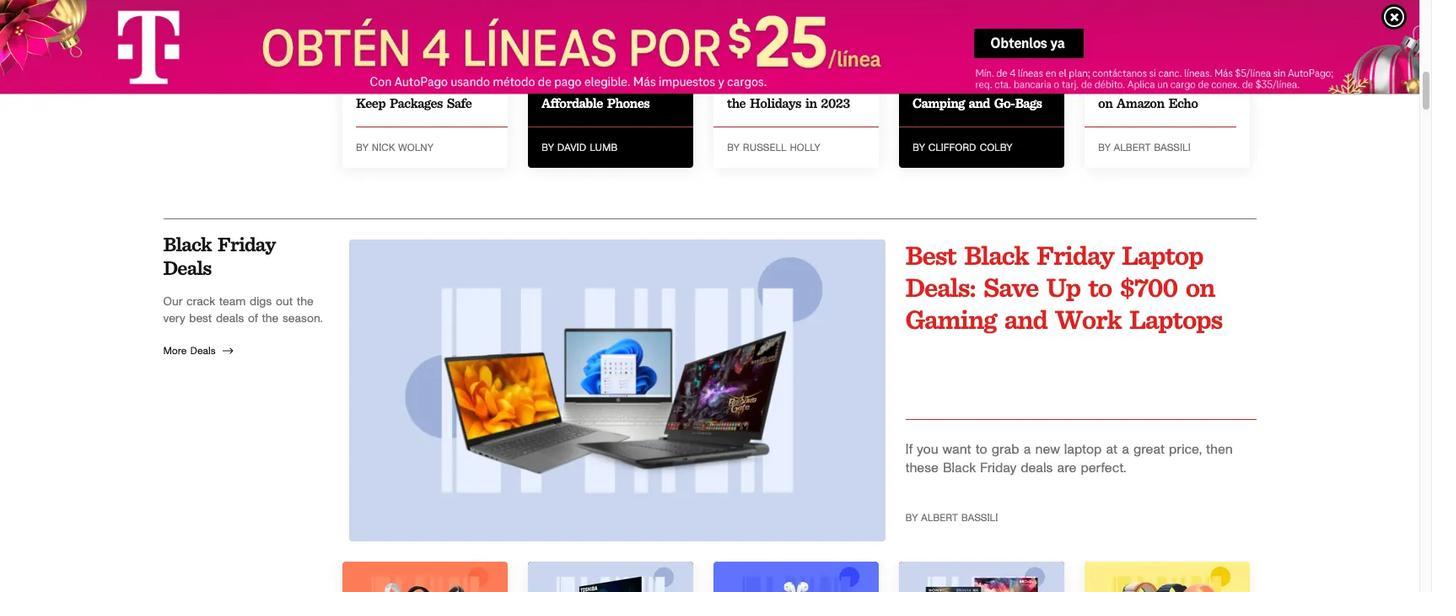 Task type: locate. For each thing, give the bounding box(es) containing it.
0 horizontal spatial more
[[163, 346, 187, 356]]

and right bikes
[[833, 58, 854, 74]]

and down is
[[969, 95, 990, 111]]

by albert bassili
[[1098, 142, 1191, 152], [906, 513, 998, 523]]

more
[[430, 58, 462, 74], [617, 77, 649, 93], [163, 346, 187, 356]]

if you want to grab a new laptop at a great price, then these black friday deals are perfect.
[[906, 443, 1233, 475]]

affordable
[[542, 95, 603, 111]]

deal of the day: early black friday savings on amazon echo
[[1098, 58, 1228, 111]]

0 vertical spatial by albert bassili
[[1098, 142, 1191, 152]]

black friday deals
[[163, 232, 275, 280]]

bassili down want
[[961, 513, 998, 523]]

on inside 'best black friday laptop deals: save up to $700 on gaming and work laptops'
[[1186, 271, 1215, 303]]

deals inside the our crack team digs out the very best deals of the season.
[[216, 313, 244, 325]]

of right deal
[[1129, 58, 1140, 74]]

best left e-
[[754, 58, 779, 74]]

the 5th-gen echo dot smart speaker and a tp-link kasa smart bulb are displayed against a yellow background. image
[[1085, 0, 1250, 44]]

the
[[1144, 58, 1163, 74], [727, 95, 746, 111], [297, 296, 314, 308], [262, 313, 279, 325]]

by left russell
[[727, 142, 739, 152]]

2 vertical spatial more
[[163, 346, 187, 356]]

1 vertical spatial of
[[248, 313, 258, 325]]

by down deal
[[1098, 142, 1111, 152]]

0 horizontal spatial on
[[1098, 95, 1113, 111]]

0 vertical spatial best
[[754, 58, 779, 74]]

deals
[[163, 255, 211, 280], [190, 346, 216, 356]]

by david lumb
[[542, 142, 618, 152]]

the down 'scooters' in the right of the page
[[727, 95, 746, 111]]

at
[[1106, 443, 1118, 457]]

by nick wolny
[[356, 142, 434, 152]]

more deals
[[163, 346, 216, 356]]

usb-
[[974, 58, 1005, 74]]

black down deal
[[1098, 77, 1131, 93]]

0 vertical spatial deals
[[163, 255, 211, 280]]

0 vertical spatial on
[[1098, 95, 1113, 111]]

1 vertical spatial by albert bassili
[[906, 513, 998, 523]]

1 vertical spatial more
[[617, 77, 649, 93]]

best
[[754, 58, 779, 74], [906, 239, 956, 271]]

bassili
[[1154, 142, 1191, 152], [961, 513, 998, 523]]

of down digs
[[248, 313, 258, 325]]

very
[[163, 313, 185, 325]]

ai
[[583, 77, 598, 93]]

0 vertical spatial of
[[1129, 58, 1140, 74]]

bikes
[[797, 58, 829, 74]]

friday
[[1135, 77, 1173, 93], [218, 232, 275, 256], [1037, 239, 1114, 271], [980, 462, 1017, 475]]

by albert bassili down these
[[906, 513, 998, 523]]

are
[[1057, 462, 1077, 475]]

and inside 'best black friday laptop deals: save up to $700 on gaming and work laptops'
[[1004, 303, 1047, 336]]

go-
[[994, 95, 1015, 111]]

out
[[276, 296, 293, 308]]

by left "clifford"
[[913, 142, 925, 152]]

0 horizontal spatial albert
[[921, 513, 958, 523]]

on
[[1098, 95, 1113, 111], [1186, 271, 1215, 303]]

laptop
[[1122, 239, 1203, 271]]

1 vertical spatial deals
[[190, 346, 216, 356]]

is
[[963, 77, 974, 93]]

deals
[[216, 313, 244, 325], [1021, 462, 1053, 475]]

a right at
[[1122, 443, 1129, 457]]

for up bags
[[1024, 77, 1041, 93]]

and up the safe
[[470, 77, 492, 93]]

for up 2023
[[828, 77, 845, 93]]

qualcomm's next chip brings ai to more affordable phones
[[542, 58, 678, 111]]

best up gaming
[[906, 239, 956, 271]]

the left day:
[[1144, 58, 1163, 74]]

by for qualcomm's next chip brings ai to more affordable phones
[[542, 142, 554, 152]]

day:
[[1167, 58, 1192, 74]]

of
[[1129, 58, 1140, 74], [248, 313, 258, 325]]

more inside the you can do more to stop porch pirates and keep packages safe
[[430, 58, 462, 74]]

save
[[984, 271, 1039, 303]]

to up pirates
[[466, 58, 477, 74]]

friday inside if you want to grab a new laptop at a great price, then these black friday deals are perfect.
[[980, 462, 1017, 475]]

season.
[[283, 313, 323, 325]]

0 vertical spatial more
[[430, 58, 462, 74]]

0 horizontal spatial of
[[248, 313, 258, 325]]

deals down team
[[216, 313, 244, 325]]

friday down grab
[[980, 462, 1017, 475]]

1 horizontal spatial albert
[[1114, 142, 1151, 152]]

0 vertical spatial deals
[[216, 313, 244, 325]]

lumb
[[590, 142, 618, 152]]

laptops
[[1130, 303, 1223, 336]]

and inside the best e-bikes and scooters to give for the holidays in 2023
[[833, 58, 854, 74]]

perfect
[[978, 77, 1020, 93]]

price,
[[1169, 443, 1202, 457]]

friday up work on the right bottom
[[1037, 239, 1114, 271]]

and
[[833, 58, 854, 74], [470, 77, 492, 93], [969, 95, 990, 111], [1004, 303, 1047, 336]]

c
[[1004, 58, 1013, 74]]

to inside the you can do more to stop porch pirates and keep packages safe
[[466, 58, 477, 74]]

the up season.
[[297, 296, 314, 308]]

2 horizontal spatial more
[[617, 77, 649, 93]]

0 horizontal spatial a
[[1024, 443, 1031, 457]]

albert
[[1114, 142, 1151, 152], [921, 513, 958, 523]]

deals inside more deals 'link'
[[190, 346, 216, 356]]

friday up the amazon
[[1135, 77, 1173, 93]]

1 horizontal spatial more
[[430, 58, 462, 74]]

on inside deal of the day: early black friday savings on amazon echo
[[1098, 95, 1113, 111]]

to right ai
[[602, 77, 613, 93]]

0 horizontal spatial for
[[828, 77, 845, 93]]

do
[[410, 58, 426, 74]]

a
[[1024, 443, 1031, 457], [1122, 443, 1129, 457]]

to
[[466, 58, 477, 74], [602, 77, 613, 93], [781, 77, 793, 93], [1089, 271, 1112, 303], [976, 443, 988, 457]]

digs
[[250, 296, 272, 308]]

black left up
[[964, 239, 1029, 271]]

bassili down echo
[[1154, 142, 1191, 152]]

more deals link
[[163, 341, 329, 361]]

by for deal of the day: early black friday savings on amazon echo
[[1098, 142, 1111, 152]]

our
[[163, 296, 183, 308]]

more down very
[[163, 346, 187, 356]]

heybike ranger s hero image
[[714, 0, 879, 44]]

1 vertical spatial deals
[[1021, 462, 1053, 475]]

by left nick
[[356, 142, 368, 152]]

to right up
[[1089, 271, 1112, 303]]

work
[[1055, 303, 1122, 336]]

deals up crack
[[163, 255, 211, 280]]

phones
[[607, 95, 650, 111]]

1 horizontal spatial of
[[1129, 58, 1140, 74]]

the down digs
[[262, 313, 279, 325]]

albert down the amazon
[[1114, 142, 1151, 152]]

more down next
[[617, 77, 649, 93]]

on left the amazon
[[1098, 95, 1113, 111]]

0 vertical spatial albert
[[1114, 142, 1151, 152]]

deals down best
[[190, 346, 216, 356]]

scooters
[[727, 77, 777, 93]]

1 vertical spatial best
[[906, 239, 956, 271]]

deals down new
[[1021, 462, 1053, 475]]

0 horizontal spatial deals
[[216, 313, 244, 325]]

tiny
[[943, 58, 970, 74]]

give
[[797, 77, 824, 93]]

lantern
[[913, 77, 959, 93]]

friday inside deal of the day: early black friday savings on amazon echo
[[1135, 77, 1173, 93]]

of inside the our crack team digs out the very best deals of the season.
[[248, 313, 258, 325]]

to down e-
[[781, 77, 793, 93]]

1 horizontal spatial for
[[1024, 77, 1041, 93]]

nick
[[372, 142, 395, 152]]

to left grab
[[976, 443, 988, 457]]

a left new
[[1024, 443, 1031, 457]]

0 horizontal spatial bassili
[[961, 513, 998, 523]]

our crack team digs out the very best deals of the season.
[[163, 296, 323, 325]]

1 vertical spatial on
[[1186, 271, 1215, 303]]

of inside deal of the day: early black friday savings on amazon echo
[[1129, 58, 1140, 74]]

1 horizontal spatial bassili
[[1154, 142, 1191, 152]]

1 vertical spatial albert
[[921, 513, 958, 523]]

this tiny usb-c lantern is perfect for camping and go-bags
[[913, 58, 1042, 111]]

1 horizontal spatial best
[[906, 239, 956, 271]]

albert down these
[[921, 513, 958, 523]]

by
[[356, 142, 368, 152], [542, 142, 554, 152], [727, 142, 739, 152], [913, 142, 925, 152], [1098, 142, 1111, 152], [906, 513, 918, 523]]

1 a from the left
[[1024, 443, 1031, 457]]

early
[[1196, 58, 1228, 74]]

by for the best e-bikes and scooters to give for the holidays in 2023
[[727, 142, 739, 152]]

1 horizontal spatial on
[[1186, 271, 1215, 303]]

1 horizontal spatial deals
[[1021, 462, 1053, 475]]

1 for from the left
[[828, 77, 845, 93]]

black up crack
[[163, 232, 212, 256]]

0 horizontal spatial best
[[754, 58, 779, 74]]

0 horizontal spatial by albert bassili
[[906, 513, 998, 523]]

a hand holds a phone with an image of a chip labeled snapdragon 7 gen 3, in front of a background of colorful apartments. image
[[528, 0, 693, 44]]

more inside "qualcomm's next chip brings ai to more affordable phones"
[[617, 77, 649, 93]]

0 vertical spatial bassili
[[1154, 142, 1191, 152]]

1 horizontal spatial a
[[1122, 443, 1129, 457]]

advertisement region
[[0, 0, 1420, 94]]

the inside deal of the day: early black friday savings on amazon echo
[[1144, 58, 1163, 74]]

more up pirates
[[430, 58, 462, 74]]

by albert bassili down the amazon
[[1098, 142, 1191, 152]]

2 for from the left
[[1024, 77, 1041, 93]]

deals inside black friday deals
[[163, 255, 211, 280]]

and left work on the right bottom
[[1004, 303, 1047, 336]]

by left 'david'
[[542, 142, 554, 152]]

friday up team
[[218, 232, 275, 256]]

best black friday laptop deals: save up to $700 on gaming and work laptops
[[906, 239, 1223, 336]]

on right $700
[[1186, 271, 1215, 303]]

echo
[[1169, 95, 1198, 111]]

black down want
[[943, 462, 976, 475]]

for
[[828, 77, 845, 93], [1024, 77, 1041, 93]]

black
[[1098, 77, 1131, 93], [163, 232, 212, 256], [964, 239, 1029, 271], [943, 462, 976, 475]]



Task type: vqa. For each thing, say whether or not it's contained in the screenshot.
Best 6 Month CD Rates
no



Task type: describe. For each thing, give the bounding box(es) containing it.
by for you can do more to stop porch pirates and keep packages safe
[[356, 142, 368, 152]]

these
[[906, 462, 939, 475]]

clifford
[[929, 142, 976, 152]]

best inside 'best black friday laptop deals: save up to $700 on gaming and work laptops'
[[906, 239, 956, 271]]

camping
[[913, 95, 965, 111]]

next
[[618, 58, 646, 74]]

black inside black friday deals
[[163, 232, 212, 256]]

stop
[[356, 77, 383, 93]]

best
[[189, 313, 212, 325]]

black inside deal of the day: early black friday savings on amazon echo
[[1098, 77, 1131, 93]]

to inside "qualcomm's next chip brings ai to more affordable phones"
[[602, 77, 613, 93]]

black inside 'best black friday laptop deals: save up to $700 on gaming and work laptops'
[[964, 239, 1029, 271]]

if
[[906, 443, 913, 457]]

you
[[356, 58, 379, 74]]

to inside 'best black friday laptop deals: save up to $700 on gaming and work laptops'
[[1089, 271, 1112, 303]]

porch theft image
[[343, 0, 508, 44]]

qualcomm's
[[542, 58, 614, 74]]

crack
[[187, 296, 215, 308]]

brings
[[542, 77, 579, 93]]

2023
[[821, 95, 850, 111]]

deals inside if you want to grab a new laptop at a great price, then these black friday deals are perfect.
[[1021, 462, 1053, 475]]

by russell holly
[[727, 142, 821, 152]]

black inside if you want to grab a new laptop at a great price, then these black friday deals are perfect.
[[943, 462, 976, 475]]

grab
[[992, 443, 1019, 457]]

friday inside black friday deals
[[218, 232, 275, 256]]

laptop
[[1064, 443, 1102, 457]]

bags
[[1015, 95, 1042, 111]]

you
[[917, 443, 939, 457]]

2 a from the left
[[1122, 443, 1129, 457]]

keep
[[356, 95, 386, 111]]

in
[[805, 95, 817, 111]]

russell
[[743, 142, 786, 152]]

more inside 'link'
[[163, 346, 187, 356]]

wolny
[[398, 142, 434, 152]]

1 horizontal spatial by albert bassili
[[1098, 142, 1191, 152]]

the best e-bikes and scooters to give for the holidays in 2023
[[727, 58, 854, 111]]

to inside if you want to grab a new laptop at a great price, then these black friday deals are perfect.
[[976, 443, 988, 457]]

you can do more to stop porch pirates and keep packages safe
[[356, 58, 492, 111]]

colby
[[980, 142, 1013, 152]]

team
[[219, 296, 246, 308]]

and inside the this tiny usb-c lantern is perfect for camping and go-bags
[[969, 95, 990, 111]]

and inside the you can do more to stop porch pirates and keep packages safe
[[470, 77, 492, 93]]

perfect.
[[1081, 462, 1127, 475]]

great
[[1134, 443, 1165, 457]]

friday inside 'best black friday laptop deals: save up to $700 on gaming and work laptops'
[[1037, 239, 1114, 271]]

for inside the best e-bikes and scooters to give for the holidays in 2023
[[828, 77, 845, 93]]

by clifford colby
[[913, 142, 1013, 152]]

deal
[[1098, 58, 1125, 74]]

packages
[[390, 95, 443, 111]]

for inside the this tiny usb-c lantern is perfect for camping and go-bags
[[1024, 77, 1041, 93]]

1 vertical spatial bassili
[[961, 513, 998, 523]]

david
[[557, 142, 586, 152]]

holidays
[[750, 95, 801, 111]]

gaming
[[906, 303, 996, 336]]

the inside the best e-bikes and scooters to give for the holidays in 2023
[[727, 95, 746, 111]]

up
[[1047, 271, 1081, 303]]

then
[[1206, 443, 1233, 457]]

to inside the best e-bikes and scooters to give for the holidays in 2023
[[781, 77, 793, 93]]

e-
[[783, 58, 797, 74]]

by down these
[[906, 513, 918, 523]]

this
[[913, 58, 939, 74]]

holly
[[790, 142, 821, 152]]

can
[[383, 58, 406, 74]]

best inside the best e-bikes and scooters to give for the holidays in 2023
[[754, 58, 779, 74]]

by for this tiny usb-c lantern is perfect for camping and go-bags
[[913, 142, 925, 152]]

$700
[[1120, 271, 1178, 303]]

amazon
[[1117, 95, 1165, 111]]

pirates
[[425, 77, 466, 93]]

porch
[[387, 77, 421, 93]]

savings
[[1177, 77, 1222, 93]]

want
[[943, 443, 971, 457]]

new
[[1035, 443, 1060, 457]]

safe
[[447, 95, 472, 111]]

black friday laptop sale image
[[349, 239, 885, 541]]

chip
[[650, 58, 678, 74]]

the
[[727, 58, 750, 74]]

deals:
[[906, 271, 976, 303]]

teeny tiny handheld lamp for camping or go bag. image
[[899, 0, 1065, 44]]



